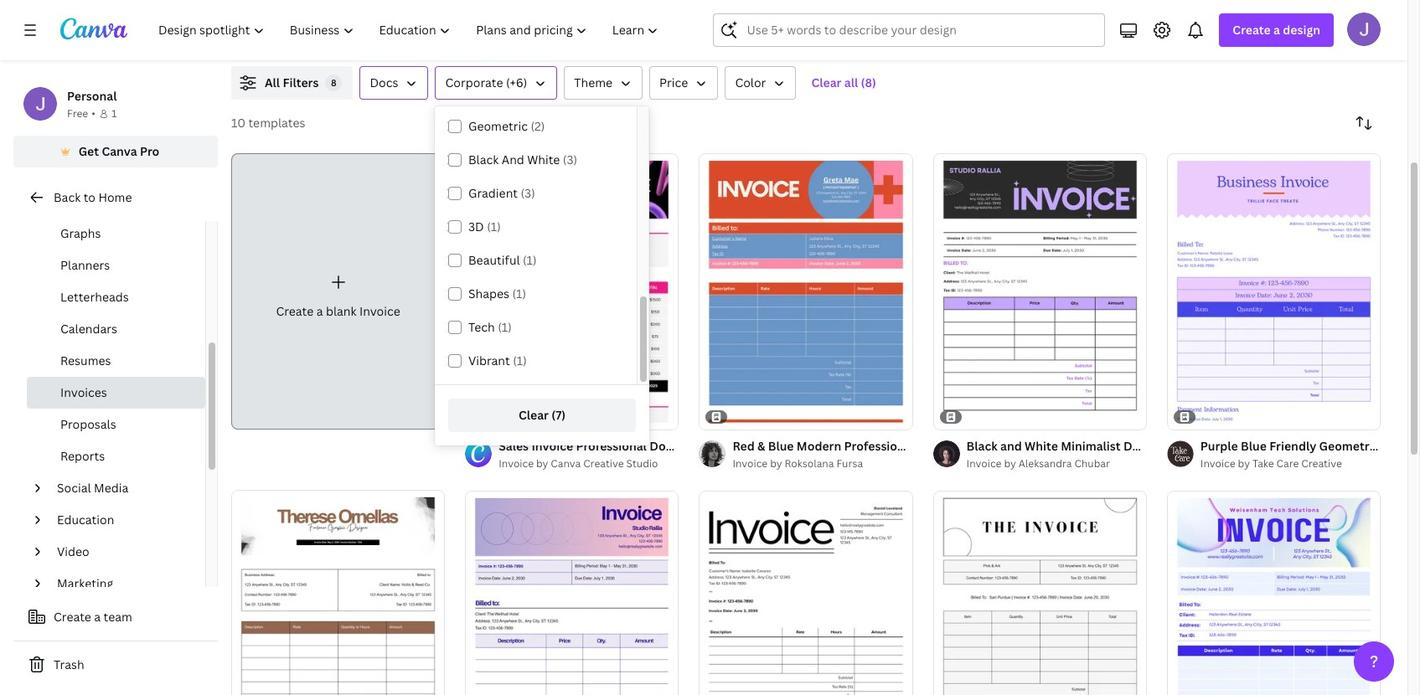 Task type: vqa. For each thing, say whether or not it's contained in the screenshot.


Task type: locate. For each thing, give the bounding box(es) containing it.
2 by from the left
[[770, 457, 782, 471]]

2 horizontal spatial create
[[1233, 22, 1271, 38]]

free
[[67, 106, 88, 121]]

creative left studio
[[583, 457, 624, 471]]

black and white (3)
[[468, 152, 577, 168]]

1 horizontal spatial white
[[1025, 438, 1058, 454]]

canva left pro
[[102, 143, 137, 159]]

by left take
[[1238, 457, 1250, 471]]

0 vertical spatial a
[[1273, 22, 1280, 38]]

blue up take
[[1241, 438, 1267, 454]]

invoice down purple
[[1200, 457, 1235, 471]]

8
[[331, 76, 337, 89]]

doc up care
[[1275, 438, 1298, 454]]

&
[[757, 438, 765, 454]]

red & blue modern professional health consulting invoice doc invoice by roksolana fursa
[[733, 438, 1091, 471]]

a for design
[[1273, 22, 1280, 38]]

(3)
[[563, 152, 577, 168], [521, 185, 535, 201]]

blue
[[768, 438, 794, 454], [1241, 438, 1267, 454]]

0 horizontal spatial create
[[54, 609, 91, 625]]

invoice by canva creative studio link
[[499, 456, 679, 473]]

create inside button
[[54, 609, 91, 625]]

roksolana
[[785, 457, 834, 471]]

(1) right "shapes"
[[512, 286, 526, 302]]

2 creative from the left
[[1301, 457, 1342, 471]]

invoice by canva creative studio
[[499, 457, 658, 471]]

3d
[[468, 219, 484, 235]]

clear (7) button
[[448, 399, 636, 432]]

blue right the &
[[768, 438, 794, 454]]

1 vertical spatial (3)
[[521, 185, 535, 201]]

0 vertical spatial canva
[[102, 143, 137, 159]]

design
[[1123, 438, 1162, 454]]

0 vertical spatial black
[[468, 152, 499, 168]]

geometric
[[468, 118, 528, 134], [1319, 438, 1379, 454]]

white inside black and white minimalist design contractor invoice doc invoice by aleksandra chubar
[[1025, 438, 1058, 454]]

a inside dropdown button
[[1273, 22, 1280, 38]]

a inside button
[[94, 609, 101, 625]]

personal
[[67, 88, 117, 104]]

1 vertical spatial canva
[[551, 457, 581, 471]]

all
[[265, 75, 280, 90]]

a left design
[[1273, 22, 1280, 38]]

clear all (8)
[[811, 75, 876, 90]]

color
[[735, 75, 766, 90]]

get
[[78, 143, 99, 159]]

a left blank
[[316, 303, 323, 319]]

tech (1)
[[468, 319, 512, 335]]

black
[[468, 152, 499, 168], [966, 438, 998, 454]]

a left team
[[94, 609, 101, 625]]

doc inside black and white minimalist design contractor invoice doc invoice by aleksandra chubar
[[1275, 438, 1298, 454]]

calendars
[[60, 321, 117, 337]]

1 horizontal spatial create
[[276, 303, 314, 319]]

by down 'clear (7)' button
[[536, 457, 548, 471]]

by inside black and white minimalist design contractor invoice doc invoice by aleksandra chubar
[[1004, 457, 1016, 471]]

create left blank
[[276, 303, 314, 319]]

1 horizontal spatial clear
[[811, 75, 842, 90]]

(1)
[[487, 219, 501, 235], [523, 252, 537, 268], [512, 286, 526, 302], [498, 319, 512, 335], [513, 353, 527, 369]]

1 horizontal spatial doc
[[1275, 438, 1298, 454]]

purple blue friendly geometric beauty business invoice doc image
[[1167, 153, 1381, 430]]

create a design button
[[1219, 13, 1334, 47]]

canva inside button
[[102, 143, 137, 159]]

calendars link
[[27, 313, 205, 345]]

white modern minimalist graphic designer freelance invoice doc image
[[231, 490, 445, 695]]

reports link
[[27, 441, 205, 473]]

(3) right and
[[563, 152, 577, 168]]

1 horizontal spatial a
[[316, 303, 323, 319]]

create inside dropdown button
[[1233, 22, 1271, 38]]

white up "aleksandra"
[[1025, 438, 1058, 454]]

invoice up take
[[1231, 438, 1272, 454]]

4 by from the left
[[1238, 457, 1250, 471]]

black and white minimalist design contractor invoice doc link
[[966, 437, 1298, 456]]

(1) for tech (1)
[[498, 319, 512, 335]]

canva
[[102, 143, 137, 159], [551, 457, 581, 471]]

create down marketing
[[54, 609, 91, 625]]

proposals link
[[27, 409, 205, 441]]

clear for clear all (8)
[[811, 75, 842, 90]]

8 filter options selected element
[[325, 75, 342, 91]]

invoice templates image
[[1023, 0, 1381, 46], [1128, 0, 1276, 16]]

1 doc from the left
[[1068, 438, 1091, 454]]

and
[[502, 152, 524, 168]]

1 vertical spatial clear
[[519, 407, 549, 423]]

2 vertical spatial create
[[54, 609, 91, 625]]

invoice
[[359, 303, 400, 319], [1023, 438, 1065, 454], [1231, 438, 1272, 454], [499, 457, 534, 471], [733, 457, 768, 471], [966, 457, 1002, 471], [1200, 457, 1235, 471]]

(1) right vibrant
[[513, 353, 527, 369]]

0 vertical spatial white
[[527, 152, 560, 168]]

free •
[[67, 106, 95, 121]]

0 horizontal spatial (3)
[[521, 185, 535, 201]]

black inside black and white minimalist design contractor invoice doc invoice by aleksandra chubar
[[966, 438, 998, 454]]

proposals
[[60, 416, 116, 432]]

0 vertical spatial clear
[[811, 75, 842, 90]]

price
[[659, 75, 688, 90]]

(2)
[[531, 118, 545, 134]]

(1) right beautiful
[[523, 252, 537, 268]]

1 horizontal spatial (3)
[[563, 152, 577, 168]]

0 horizontal spatial black
[[468, 152, 499, 168]]

chubar
[[1074, 457, 1110, 471]]

professional
[[844, 438, 915, 454]]

1 vertical spatial a
[[316, 303, 323, 319]]

1 vertical spatial create
[[276, 303, 314, 319]]

0 vertical spatial create
[[1233, 22, 1271, 38]]

shapes
[[468, 286, 509, 302]]

0 horizontal spatial a
[[94, 609, 101, 625]]

1 vertical spatial geometric
[[1319, 438, 1379, 454]]

creative down the purple blue friendly geometric beauty link
[[1301, 457, 1342, 471]]

white right and
[[527, 152, 560, 168]]

None search field
[[713, 13, 1105, 47]]

invoice up "aleksandra"
[[1023, 438, 1065, 454]]

and
[[1000, 438, 1022, 454]]

beautiful (1)
[[468, 252, 537, 268]]

0 horizontal spatial creative
[[583, 457, 624, 471]]

video
[[57, 544, 89, 560]]

0 horizontal spatial doc
[[1068, 438, 1091, 454]]

templates
[[248, 115, 305, 131]]

geometric up and
[[468, 118, 528, 134]]

(1) right tech at the top of page
[[498, 319, 512, 335]]

back to home link
[[13, 181, 218, 214]]

•
[[92, 106, 95, 121]]

1 horizontal spatial blue
[[1241, 438, 1267, 454]]

1 horizontal spatial black
[[966, 438, 998, 454]]

create left design
[[1233, 22, 1271, 38]]

0 vertical spatial geometric
[[468, 118, 528, 134]]

filters
[[283, 75, 319, 90]]

create
[[1233, 22, 1271, 38], [276, 303, 314, 319], [54, 609, 91, 625]]

pro
[[140, 143, 159, 159]]

clear left all
[[811, 75, 842, 90]]

3 by from the left
[[1004, 457, 1016, 471]]

creative inside purple blue friendly geometric beauty invoice by take care creative
[[1301, 457, 1342, 471]]

clear
[[811, 75, 842, 90], [519, 407, 549, 423]]

2 invoice templates image from the left
[[1128, 0, 1276, 16]]

gradient (3)
[[468, 185, 535, 201]]

clear left (7)
[[519, 407, 549, 423]]

(1) for beautiful (1)
[[523, 252, 537, 268]]

geometric left the beauty at the right bottom of the page
[[1319, 438, 1379, 454]]

2 vertical spatial a
[[94, 609, 101, 625]]

get canva pro button
[[13, 136, 218, 168]]

blue inside the red & blue modern professional health consulting invoice doc invoice by roksolana fursa
[[768, 438, 794, 454]]

0 horizontal spatial canva
[[102, 143, 137, 159]]

reports
[[60, 448, 105, 464]]

geometric inside purple blue friendly geometric beauty invoice by take care creative
[[1319, 438, 1379, 454]]

red & blue modern professional health consulting invoice doc link
[[733, 437, 1091, 456]]

2 doc from the left
[[1275, 438, 1298, 454]]

by down and
[[1004, 457, 1016, 471]]

invoice right blank
[[359, 303, 400, 319]]

a
[[1273, 22, 1280, 38], [316, 303, 323, 319], [94, 609, 101, 625]]

(+6)
[[506, 75, 527, 90]]

create a blank invoice link
[[231, 153, 445, 430]]

invoice inside purple blue friendly geometric beauty invoice by take care creative
[[1200, 457, 1235, 471]]

clear (7)
[[519, 407, 566, 423]]

education
[[57, 512, 114, 528]]

beautiful
[[468, 252, 520, 268]]

vibrant (1)
[[468, 353, 527, 369]]

purple blue friendly geometric beauty invoice by take care creative
[[1200, 438, 1420, 471]]

canva down (7)
[[551, 457, 581, 471]]

invoice by take care creative link
[[1200, 456, 1381, 473]]

0 horizontal spatial clear
[[519, 407, 549, 423]]

1 vertical spatial white
[[1025, 438, 1058, 454]]

doc
[[1068, 438, 1091, 454], [1275, 438, 1298, 454]]

0 horizontal spatial white
[[527, 152, 560, 168]]

doc up chubar
[[1068, 438, 1091, 454]]

Sort by button
[[1347, 106, 1381, 140]]

(8)
[[861, 75, 876, 90]]

docs button
[[360, 66, 429, 100]]

create for create a design
[[1233, 22, 1271, 38]]

2 blue from the left
[[1241, 438, 1267, 454]]

black for black and white (3)
[[468, 152, 499, 168]]

graphs link
[[27, 218, 205, 250]]

1 horizontal spatial creative
[[1301, 457, 1342, 471]]

jacob simon image
[[1347, 13, 1381, 46]]

1 horizontal spatial geometric
[[1319, 438, 1379, 454]]

by left roksolana
[[770, 457, 782, 471]]

1 blue from the left
[[768, 438, 794, 454]]

(3) down black and white (3)
[[521, 185, 535, 201]]

1 vertical spatial black
[[966, 438, 998, 454]]

(1) right 3d
[[487, 219, 501, 235]]

by
[[536, 457, 548, 471], [770, 457, 782, 471], [1004, 457, 1016, 471], [1238, 457, 1250, 471]]

clear all (8) button
[[803, 66, 885, 100]]

invoice down 'clear (7)' button
[[499, 457, 534, 471]]

docs
[[370, 75, 398, 90]]

(1) for shapes (1)
[[512, 286, 526, 302]]

blank
[[326, 303, 357, 319]]

a for blank
[[316, 303, 323, 319]]

2 horizontal spatial a
[[1273, 22, 1280, 38]]

0 horizontal spatial blue
[[768, 438, 794, 454]]



Task type: describe. For each thing, give the bounding box(es) containing it.
black and white minimalist design contractor invoice doc invoice by aleksandra chubar
[[966, 438, 1298, 471]]

red
[[733, 438, 755, 454]]

corporate
[[445, 75, 503, 90]]

social
[[57, 480, 91, 496]]

purple pink geometric abstract minimalist design contractor invoice doc image
[[465, 491, 679, 695]]

sales invoice professional doc in black pink purple tactile 3d style image
[[465, 153, 679, 430]]

by inside purple blue friendly geometric beauty invoice by take care creative
[[1238, 457, 1250, 471]]

doc inside the red & blue modern professional health consulting invoice doc invoice by roksolana fursa
[[1068, 438, 1091, 454]]

care
[[1276, 457, 1299, 471]]

media
[[94, 480, 128, 496]]

10
[[231, 115, 246, 131]]

white for and
[[527, 152, 560, 168]]

all filters
[[265, 75, 319, 90]]

video link
[[50, 536, 195, 568]]

geometric (2)
[[468, 118, 545, 134]]

tech
[[468, 319, 495, 335]]

invoice down the 'consulting'
[[966, 457, 1002, 471]]

aleksandra
[[1019, 457, 1072, 471]]

black for black and white minimalist design contractor invoice doc invoice by aleksandra chubar
[[966, 438, 998, 454]]

black and white friendly corporate general merchandise business invoice doc image
[[933, 491, 1147, 695]]

create a blank invoice
[[276, 303, 400, 319]]

social media
[[57, 480, 128, 496]]

top level navigation element
[[147, 13, 673, 47]]

social media link
[[50, 473, 195, 504]]

1
[[111, 106, 117, 121]]

0 vertical spatial (3)
[[563, 152, 577, 168]]

contractor
[[1165, 438, 1228, 454]]

color button
[[725, 66, 796, 100]]

consulting
[[959, 438, 1021, 454]]

create a team
[[54, 609, 132, 625]]

black and white sleek minimalist management consulting invoice doc image
[[699, 491, 913, 695]]

friendly
[[1269, 438, 1316, 454]]

1 horizontal spatial canva
[[551, 457, 581, 471]]

back to home
[[54, 189, 132, 205]]

create for create a blank invoice
[[276, 303, 314, 319]]

create for create a team
[[54, 609, 91, 625]]

modern
[[797, 438, 841, 454]]

Search search field
[[747, 14, 1094, 46]]

invoice by roksolana fursa link
[[733, 456, 913, 473]]

marketing
[[57, 576, 113, 591]]

create a blank invoice element
[[231, 153, 445, 430]]

invoice by aleksandra chubar link
[[966, 456, 1147, 473]]

(1) for vibrant (1)
[[513, 353, 527, 369]]

blue inside purple blue friendly geometric beauty invoice by take care creative
[[1241, 438, 1267, 454]]

10 templates
[[231, 115, 305, 131]]

1 creative from the left
[[583, 457, 624, 471]]

letterheads
[[60, 289, 129, 305]]

(7)
[[552, 407, 566, 423]]

get canva pro
[[78, 143, 159, 159]]

(1) for 3d (1)
[[487, 219, 501, 235]]

corporate (+6)
[[445, 75, 527, 90]]

minimalist
[[1061, 438, 1121, 454]]

home
[[98, 189, 132, 205]]

0 horizontal spatial geometric
[[468, 118, 528, 134]]

all
[[844, 75, 858, 90]]

letterheads link
[[27, 282, 205, 313]]

3d (1)
[[468, 219, 501, 235]]

beauty
[[1382, 438, 1420, 454]]

trash link
[[13, 648, 218, 682]]

theme button
[[564, 66, 643, 100]]

resumes
[[60, 353, 111, 369]]

education link
[[50, 504, 195, 536]]

studio
[[626, 457, 658, 471]]

invoice down red
[[733, 457, 768, 471]]

price button
[[649, 66, 718, 100]]

fursa
[[836, 457, 863, 471]]

health
[[918, 438, 956, 454]]

create a design
[[1233, 22, 1320, 38]]

planners link
[[27, 250, 205, 282]]

clear for clear (7)
[[519, 407, 549, 423]]

shapes (1)
[[468, 286, 526, 302]]

resumes link
[[27, 345, 205, 377]]

planners
[[60, 257, 110, 273]]

vibrant
[[468, 353, 510, 369]]

gradient
[[468, 185, 518, 201]]

invoices
[[60, 385, 107, 400]]

white for and
[[1025, 438, 1058, 454]]

1 by from the left
[[536, 457, 548, 471]]

graphs
[[60, 225, 101, 241]]

take
[[1252, 457, 1274, 471]]

theme
[[574, 75, 613, 90]]

a for team
[[94, 609, 101, 625]]

by inside the red & blue modern professional health consulting invoice doc invoice by roksolana fursa
[[770, 457, 782, 471]]

1 invoice templates image from the left
[[1023, 0, 1381, 46]]

back
[[54, 189, 81, 205]]

black and white minimalist design contractor invoice doc image
[[933, 153, 1147, 430]]

blue pink modern development and it contractor invoice doc image
[[1167, 491, 1381, 695]]

design
[[1283, 22, 1320, 38]]

purple
[[1200, 438, 1238, 454]]

red & blue modern professional health consulting invoice doc image
[[699, 153, 913, 430]]



